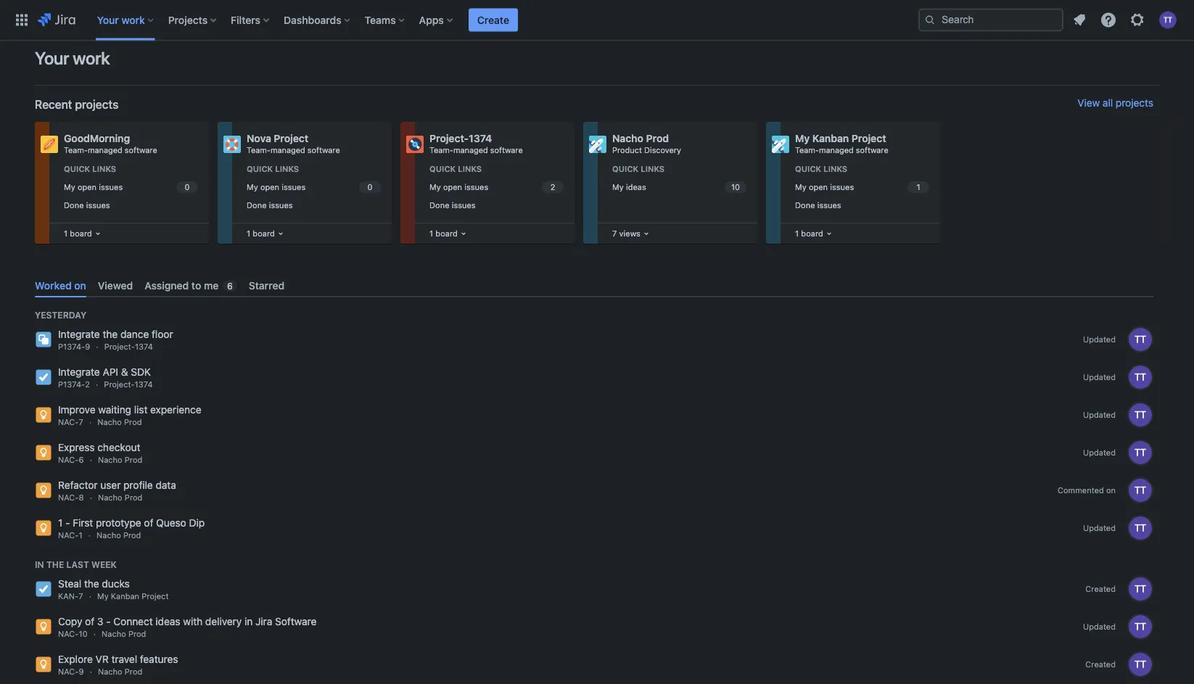 Task type: vqa. For each thing, say whether or not it's contained in the screenshot.
ideas
yes



Task type: describe. For each thing, give the bounding box(es) containing it.
commented on
[[1058, 486, 1116, 495]]

Search field
[[919, 8, 1064, 32]]

dance
[[120, 329, 149, 341]]

create button
[[469, 8, 518, 32]]

1 for my kanban project
[[795, 229, 799, 238]]

jira
[[255, 616, 272, 628]]

kan-
[[58, 592, 79, 601]]

my for nacho
[[613, 182, 624, 192]]

terry turtle image for steal the ducks
[[1129, 578, 1153, 601]]

my for goodmorning
[[64, 182, 75, 192]]

updated for improve waiting list experience
[[1084, 410, 1116, 420]]

· inside refactor user profile data nac-8 · nacho prod
[[90, 493, 92, 503]]

viewed
[[98, 279, 133, 291]]

terry turtle image for copy of 3 - connect ideas with delivery in jira software
[[1129, 616, 1153, 639]]

your work button
[[93, 8, 159, 32]]

projects
[[168, 14, 208, 26]]

yesterday
[[35, 310, 87, 320]]

my for nova
[[247, 182, 258, 192]]

refactor user profile data nac-8 · nacho prod
[[58, 480, 176, 503]]

created for explore vr travel features
[[1086, 660, 1116, 669]]

quick for project-
[[430, 164, 456, 174]]

done for kanban
[[795, 200, 815, 210]]

software inside my kanban project team-managed software
[[856, 146, 889, 155]]

copy of 3 - connect ideas with delivery in jira software nac-10 · nacho prod
[[58, 616, 317, 639]]

done issues for team-
[[64, 200, 110, 210]]

nacho inside "explore vr travel features nac-9 · nacho prod"
[[98, 668, 122, 677]]

team- inside goodmorning team-managed software
[[64, 146, 88, 155]]

assigned
[[145, 279, 189, 291]]

terry turtle image for explore vr travel features
[[1129, 653, 1153, 677]]

settings image
[[1129, 11, 1147, 29]]

7 inside improve waiting list experience nac-7 · nacho prod
[[79, 418, 83, 427]]

the for in
[[46, 560, 64, 570]]

teams
[[365, 14, 396, 26]]

express checkout nac-6 · nacho prod
[[58, 442, 142, 465]]

data
[[156, 480, 176, 492]]

search image
[[925, 14, 936, 26]]

my for project-
[[430, 182, 441, 192]]

project inside my kanban project team-managed software
[[852, 132, 887, 144]]

apps button
[[415, 8, 459, 32]]

recent projects
[[35, 98, 118, 111]]

nacho inside "express checkout nac-6 · nacho prod"
[[98, 456, 122, 465]]

steal
[[58, 578, 81, 590]]

board for team-
[[70, 229, 92, 238]]

8
[[79, 493, 84, 503]]

filters button
[[227, 8, 275, 32]]

1 board for 1374
[[430, 229, 458, 238]]

improve waiting list experience nac-7 · nacho prod
[[58, 404, 201, 427]]

done issues for kanban
[[795, 200, 842, 210]]

view all projects link
[[1078, 97, 1154, 112]]

done for project
[[247, 200, 267, 210]]

dip
[[189, 517, 205, 529]]

board image for project
[[824, 228, 835, 240]]

done issues link for goodmorning
[[61, 197, 200, 213]]

links for prod
[[641, 164, 665, 174]]

my ideas link
[[610, 179, 749, 195]]

1374 for integrate api & sdk
[[135, 380, 153, 390]]

to
[[192, 279, 201, 291]]

· inside 1 - first prototype of queso dip nac-1 · nacho prod
[[88, 531, 91, 540]]

api
[[103, 366, 118, 378]]

nacho inside refactor user profile data nac-8 · nacho prod
[[98, 493, 122, 503]]

worked
[[35, 279, 72, 291]]

managed inside my kanban project team-managed software
[[819, 146, 854, 155]]

open for project
[[260, 182, 279, 192]]

· inside "integrate api & sdk p1374-2 · project-1374"
[[96, 380, 98, 390]]

my open issues for 1374
[[430, 182, 489, 192]]

floor
[[152, 329, 173, 341]]

list
[[134, 404, 148, 416]]

banner containing your work
[[0, 0, 1195, 41]]

dashboards button
[[279, 8, 356, 32]]

· inside "express checkout nac-6 · nacho prod"
[[90, 456, 92, 465]]

prod inside "express checkout nac-6 · nacho prod"
[[125, 456, 142, 465]]

prod inside the copy of 3 - connect ideas with delivery in jira software nac-10 · nacho prod
[[128, 630, 146, 639]]

integrate the dance floor p1374-9 · project-1374
[[58, 329, 173, 352]]

on for worked on
[[74, 279, 86, 291]]

project- for floor
[[104, 342, 135, 352]]

open for 1374
[[443, 182, 462, 192]]

my inside my kanban project team-managed software
[[795, 132, 810, 144]]

on for commented on
[[1107, 486, 1116, 495]]

vr
[[95, 654, 109, 666]]

your profile and settings image
[[1160, 11, 1177, 29]]

refactor
[[58, 480, 98, 492]]

first
[[73, 517, 93, 529]]

updated for 1 - first prototype of queso dip
[[1084, 524, 1116, 533]]

project inside steal the ducks kan-7 · my kanban project
[[142, 592, 169, 601]]

discovery
[[644, 146, 681, 155]]

my open issues for kanban
[[795, 182, 854, 192]]

commented
[[1058, 486, 1105, 495]]

my inside steal the ducks kan-7 · my kanban project
[[97, 592, 109, 601]]

prod inside improve waiting list experience nac-7 · nacho prod
[[124, 418, 142, 427]]

view all projects
[[1078, 97, 1154, 109]]

software inside project-1374 team-managed software
[[490, 146, 523, 155]]

3
[[97, 616, 103, 628]]

done issues link for nova project
[[244, 197, 383, 213]]

nac- inside improve waiting list experience nac-7 · nacho prod
[[58, 418, 79, 427]]

help image
[[1100, 11, 1118, 29]]

my kanban project team-managed software
[[795, 132, 889, 155]]

my open issues link for project-1374
[[427, 179, 566, 195]]

nova project team-managed software
[[247, 132, 340, 155]]

sdk
[[131, 366, 151, 378]]

1 - first prototype of queso dip nac-1 · nacho prod
[[58, 517, 205, 540]]

primary element
[[9, 0, 919, 40]]

nacho inside improve waiting list experience nac-7 · nacho prod
[[97, 418, 122, 427]]

view
[[1078, 97, 1100, 109]]

open for team-
[[78, 182, 97, 192]]

links for team-
[[92, 164, 116, 174]]

nac- inside 1 - first prototype of queso dip nac-1 · nacho prod
[[58, 531, 79, 540]]

copy
[[58, 616, 82, 628]]

work inside dropdown button
[[122, 14, 145, 26]]

7 views
[[613, 229, 641, 238]]

the for integrate
[[103, 329, 118, 341]]

· inside "explore vr travel features nac-9 · nacho prod"
[[90, 668, 92, 677]]

team- inside my kanban project team-managed software
[[795, 146, 819, 155]]

terry turtle image for express checkout
[[1129, 441, 1153, 465]]

delivery
[[205, 616, 242, 628]]

user
[[100, 480, 121, 492]]

features
[[140, 654, 178, 666]]

terry turtle image for integrate api & sdk
[[1129, 366, 1153, 389]]

1374 inside project-1374 team-managed software
[[469, 132, 492, 144]]

connect
[[113, 616, 153, 628]]

quick links for team-
[[64, 164, 116, 174]]

terry turtle image for improve waiting list experience
[[1129, 404, 1153, 427]]

last
[[66, 560, 89, 570]]

0 vertical spatial ideas
[[626, 182, 647, 192]]

my open issues link for goodmorning
[[61, 179, 200, 195]]

nacho inside nacho prod product discovery
[[613, 132, 644, 144]]

updated for copy of 3 - connect ideas with delivery in jira software
[[1084, 622, 1116, 632]]



Task type: locate. For each thing, give the bounding box(es) containing it.
my open issues link for nova project
[[244, 179, 383, 195]]

quick down goodmorning
[[64, 164, 90, 174]]

p1374- inside the integrate the dance floor p1374-9 · project-1374
[[58, 342, 85, 352]]

5 quick from the left
[[795, 164, 822, 174]]

in the last week
[[35, 560, 117, 570]]

integrate api & sdk p1374-2 · project-1374
[[58, 366, 153, 390]]

quick links down goodmorning
[[64, 164, 116, 174]]

1 quick links from the left
[[64, 164, 116, 174]]

&
[[121, 366, 128, 378]]

nacho down checkout on the bottom left
[[98, 456, 122, 465]]

· down explore
[[90, 668, 92, 677]]

nac- down explore
[[58, 668, 79, 677]]

quick for nacho
[[613, 164, 639, 174]]

my open issues down nova project team-managed software
[[247, 182, 306, 192]]

quick for goodmorning
[[64, 164, 90, 174]]

done for team-
[[64, 200, 84, 210]]

1 vertical spatial 1374
[[135, 342, 153, 352]]

6
[[227, 281, 233, 291], [79, 456, 84, 465]]

p1374- for integrate api & sdk
[[58, 380, 85, 390]]

prod inside refactor user profile data nac-8 · nacho prod
[[125, 493, 142, 503]]

1 open from the left
[[78, 182, 97, 192]]

10
[[79, 630, 88, 639]]

the left "dance"
[[103, 329, 118, 341]]

apps
[[419, 14, 444, 26]]

1 terry turtle image from the top
[[1129, 328, 1153, 351]]

1 1 board button from the left
[[61, 226, 104, 242]]

the inside the integrate the dance floor p1374-9 · project-1374
[[103, 329, 118, 341]]

4 1 board from the left
[[795, 229, 824, 238]]

integrate up 2
[[58, 366, 100, 378]]

· down improve
[[89, 418, 92, 427]]

2 software from the left
[[308, 146, 340, 155]]

board image up viewed
[[92, 228, 104, 240]]

1 created from the top
[[1086, 585, 1116, 594]]

managed inside project-1374 team-managed software
[[454, 146, 488, 155]]

1 inside dropdown button
[[795, 229, 799, 238]]

4 managed from the left
[[819, 146, 854, 155]]

9
[[85, 342, 90, 352], [79, 668, 84, 677]]

nac- down first
[[58, 531, 79, 540]]

integrate inside "integrate api & sdk p1374-2 · project-1374"
[[58, 366, 100, 378]]

3 done from the left
[[430, 200, 450, 210]]

1 for project-1374
[[430, 229, 433, 238]]

nacho inside 1 - first prototype of queso dip nac-1 · nacho prod
[[97, 531, 121, 540]]

1 done from the left
[[64, 200, 84, 210]]

2 vertical spatial project-
[[104, 380, 135, 390]]

waiting
[[98, 404, 131, 416]]

1 for nova project
[[247, 229, 251, 238]]

2 vertical spatial terry turtle image
[[1129, 653, 1153, 677]]

· down express
[[90, 456, 92, 465]]

your inside your work dropdown button
[[97, 14, 119, 26]]

nacho down prototype
[[97, 531, 121, 540]]

tab list
[[29, 274, 1160, 298]]

my open issues down project-1374 team-managed software
[[430, 182, 489, 192]]

project- inside "integrate api & sdk p1374-2 · project-1374"
[[104, 380, 135, 390]]

project- inside project-1374 team-managed software
[[430, 132, 469, 144]]

product
[[613, 146, 642, 155]]

terry turtle image for refactor user profile data
[[1129, 479, 1153, 502]]

nac- down improve
[[58, 418, 79, 427]]

1 horizontal spatial your
[[97, 14, 119, 26]]

software
[[275, 616, 317, 628]]

1 vertical spatial of
[[85, 616, 94, 628]]

2 terry turtle image from the top
[[1129, 578, 1153, 601]]

1 1 board from the left
[[64, 229, 92, 238]]

links for kanban
[[824, 164, 848, 174]]

2 board image from the left
[[641, 228, 652, 240]]

2 horizontal spatial board image
[[824, 228, 835, 240]]

1 done issues link from the left
[[61, 197, 200, 213]]

2 horizontal spatial 1 board button
[[427, 226, 469, 242]]

4 quick from the left
[[613, 164, 639, 174]]

quick up my ideas
[[613, 164, 639, 174]]

nacho inside the copy of 3 - connect ideas with delivery in jira software nac-10 · nacho prod
[[102, 630, 126, 639]]

0 horizontal spatial 9
[[79, 668, 84, 677]]

your work inside dropdown button
[[97, 14, 145, 26]]

nac- down copy
[[58, 630, 79, 639]]

2 quick from the left
[[247, 164, 273, 174]]

done issues down goodmorning team-managed software
[[64, 200, 110, 210]]

prod down list
[[124, 418, 142, 427]]

ideas
[[626, 182, 647, 192], [156, 616, 180, 628]]

3 my open issues from the left
[[430, 182, 489, 192]]

prod up discovery
[[646, 132, 669, 144]]

team-
[[64, 146, 88, 155], [247, 146, 271, 155], [430, 146, 454, 155], [795, 146, 819, 155]]

projects right all
[[1116, 97, 1154, 109]]

experience
[[150, 404, 201, 416]]

1 for goodmorning
[[64, 229, 68, 238]]

project-
[[430, 132, 469, 144], [104, 342, 135, 352], [104, 380, 135, 390]]

the right steal at left
[[84, 578, 99, 590]]

nacho down 3
[[102, 630, 126, 639]]

2 board image from the left
[[275, 228, 287, 240]]

prod down checkout on the bottom left
[[125, 456, 142, 465]]

1 terry turtle image from the top
[[1129, 366, 1153, 389]]

1 horizontal spatial ideas
[[626, 182, 647, 192]]

done issues link up 1 board dropdown button
[[793, 197, 932, 213]]

3 team- from the left
[[430, 146, 454, 155]]

1 horizontal spatial 6
[[227, 281, 233, 291]]

projects up goodmorning
[[75, 98, 118, 111]]

0 horizontal spatial of
[[85, 616, 94, 628]]

2 done issues link from the left
[[244, 197, 383, 213]]

quick down project-1374 team-managed software
[[430, 164, 456, 174]]

2 my open issues link from the left
[[244, 179, 383, 195]]

my open issues for team-
[[64, 182, 123, 192]]

prod down travel
[[125, 668, 142, 677]]

project inside nova project team-managed software
[[274, 132, 309, 144]]

-
[[65, 517, 70, 529], [106, 616, 111, 628]]

links down my kanban project team-managed software
[[824, 164, 848, 174]]

nac- down express
[[58, 456, 79, 465]]

2 1 board from the left
[[247, 229, 275, 238]]

worked on
[[35, 279, 86, 291]]

p1374- inside "integrate api & sdk p1374-2 · project-1374"
[[58, 380, 85, 390]]

0 horizontal spatial 1 board button
[[61, 226, 104, 242]]

2 open from the left
[[260, 182, 279, 192]]

1374 inside "integrate api & sdk p1374-2 · project-1374"
[[135, 380, 153, 390]]

0 horizontal spatial board image
[[92, 228, 104, 240]]

notifications image
[[1071, 11, 1089, 29]]

0 horizontal spatial your
[[35, 48, 69, 68]]

0 vertical spatial the
[[103, 329, 118, 341]]

3 board image from the left
[[824, 228, 835, 240]]

your
[[97, 14, 119, 26], [35, 48, 69, 68]]

nacho up product
[[613, 132, 644, 144]]

my open issues link down nova project team-managed software
[[244, 179, 383, 195]]

kanban inside my kanban project team-managed software
[[813, 132, 849, 144]]

me
[[204, 279, 219, 291]]

· inside improve waiting list experience nac-7 · nacho prod
[[89, 418, 92, 427]]

4 nac- from the top
[[58, 531, 79, 540]]

1 vertical spatial -
[[106, 616, 111, 628]]

work
[[122, 14, 145, 26], [73, 48, 110, 68]]

1 vertical spatial work
[[73, 48, 110, 68]]

- inside 1 - first prototype of queso dip nac-1 · nacho prod
[[65, 517, 70, 529]]

2 links from the left
[[275, 164, 299, 174]]

1 vertical spatial p1374-
[[58, 380, 85, 390]]

quick links down my kanban project team-managed software
[[795, 164, 848, 174]]

board image for product
[[641, 228, 652, 240]]

prod inside nacho prod product discovery
[[646, 132, 669, 144]]

- left first
[[65, 517, 70, 529]]

2 created from the top
[[1086, 660, 1116, 669]]

my open issues link down my kanban project team-managed software
[[793, 179, 932, 195]]

p1374- for integrate the dance floor
[[58, 342, 85, 352]]

of
[[144, 517, 153, 529], [85, 616, 94, 628]]

links down discovery
[[641, 164, 665, 174]]

7 left views
[[613, 229, 617, 238]]

1 horizontal spatial -
[[106, 616, 111, 628]]

1 board for team-
[[64, 229, 92, 238]]

board image
[[92, 228, 104, 240], [275, 228, 287, 240]]

in
[[245, 616, 253, 628]]

teams button
[[360, 8, 411, 32]]

links
[[92, 164, 116, 174], [275, 164, 299, 174], [458, 164, 482, 174], [641, 164, 665, 174], [824, 164, 848, 174]]

links down nova project team-managed software
[[275, 164, 299, 174]]

checkout
[[97, 442, 140, 454]]

created for steal the ducks
[[1086, 585, 1116, 594]]

integrate for integrate the dance floor
[[58, 329, 100, 341]]

quick links for prod
[[613, 164, 665, 174]]

the for steal
[[84, 578, 99, 590]]

prod down prototype
[[123, 531, 141, 540]]

6 updated from the top
[[1084, 622, 1116, 632]]

1 vertical spatial the
[[46, 560, 64, 570]]

work up recent projects
[[73, 48, 110, 68]]

with
[[183, 616, 203, 628]]

1 horizontal spatial of
[[144, 517, 153, 529]]

· right 10
[[93, 630, 96, 639]]

of inside 1 - first prototype of queso dip nac-1 · nacho prod
[[144, 517, 153, 529]]

9 inside "explore vr travel features nac-9 · nacho prod"
[[79, 668, 84, 677]]

· right 8
[[90, 493, 92, 503]]

project-1374 team-managed software
[[430, 132, 523, 155]]

0 horizontal spatial ideas
[[156, 616, 180, 628]]

done issues for project
[[247, 200, 293, 210]]

open down goodmorning team-managed software
[[78, 182, 97, 192]]

my ideas
[[613, 182, 647, 192]]

integrate for integrate api & sdk
[[58, 366, 100, 378]]

ideas left with
[[156, 616, 180, 628]]

4 done issues link from the left
[[793, 197, 932, 213]]

done issues link for my kanban project
[[793, 197, 932, 213]]

1 horizontal spatial on
[[1107, 486, 1116, 495]]

3 board from the left
[[436, 229, 458, 238]]

created
[[1086, 585, 1116, 594], [1086, 660, 1116, 669]]

1 p1374- from the top
[[58, 342, 85, 352]]

board image for project
[[275, 228, 287, 240]]

ideas down product
[[626, 182, 647, 192]]

prod inside 1 - first prototype of queso dip nac-1 · nacho prod
[[123, 531, 141, 540]]

7 down steal at left
[[79, 592, 83, 601]]

projects button
[[164, 8, 222, 32]]

of left the queso
[[144, 517, 153, 529]]

0 vertical spatial 6
[[227, 281, 233, 291]]

open down project-1374 team-managed software
[[443, 182, 462, 192]]

2
[[85, 380, 90, 390]]

6 down express
[[79, 456, 84, 465]]

board for project
[[253, 229, 275, 238]]

1 vertical spatial 6
[[79, 456, 84, 465]]

quick links up my ideas
[[613, 164, 665, 174]]

jira image
[[38, 11, 75, 29], [38, 11, 75, 29]]

1 vertical spatial 7
[[79, 418, 83, 427]]

2 vertical spatial 7
[[79, 592, 83, 601]]

quick down nova
[[247, 164, 273, 174]]

my open issues down goodmorning team-managed software
[[64, 182, 123, 192]]

projects inside view all projects link
[[1116, 97, 1154, 109]]

week
[[91, 560, 117, 570]]

0 horizontal spatial 6
[[79, 456, 84, 465]]

4 board from the left
[[802, 229, 824, 238]]

profile
[[123, 480, 153, 492]]

the inside steal the ducks kan-7 · my kanban project
[[84, 578, 99, 590]]

0 vertical spatial 9
[[85, 342, 90, 352]]

board for 1374
[[436, 229, 458, 238]]

2 team- from the left
[[247, 146, 271, 155]]

on
[[74, 279, 86, 291], [1107, 486, 1116, 495]]

2 vertical spatial 1374
[[135, 380, 153, 390]]

1 horizontal spatial kanban
[[813, 132, 849, 144]]

my open issues link down project-1374 team-managed software
[[427, 179, 566, 195]]

1 software from the left
[[125, 146, 157, 155]]

0 horizontal spatial board image
[[458, 228, 469, 240]]

software inside nova project team-managed software
[[308, 146, 340, 155]]

projects
[[1116, 97, 1154, 109], [75, 98, 118, 111]]

1 links from the left
[[92, 164, 116, 174]]

0 vertical spatial created
[[1086, 585, 1116, 594]]

0 vertical spatial kanban
[[813, 132, 849, 144]]

prod
[[646, 132, 669, 144], [124, 418, 142, 427], [125, 456, 142, 465], [125, 493, 142, 503], [123, 531, 141, 540], [128, 630, 146, 639], [125, 668, 142, 677]]

4 terry turtle image from the top
[[1129, 479, 1153, 502]]

ducks
[[102, 578, 130, 590]]

quick for my
[[795, 164, 822, 174]]

board image for team-
[[458, 228, 469, 240]]

links down project-1374 team-managed software
[[458, 164, 482, 174]]

board for kanban
[[802, 229, 824, 238]]

open down nova project team-managed software
[[260, 182, 279, 192]]

5 links from the left
[[824, 164, 848, 174]]

7 inside steal the ducks kan-7 · my kanban project
[[79, 592, 83, 601]]

1 vertical spatial kanban
[[111, 592, 139, 601]]

prod down profile
[[125, 493, 142, 503]]

· right 2
[[96, 380, 98, 390]]

improve
[[58, 404, 95, 416]]

my open issues
[[64, 182, 123, 192], [247, 182, 306, 192], [430, 182, 489, 192], [795, 182, 854, 192]]

6 nac- from the top
[[58, 668, 79, 677]]

1 my open issues from the left
[[64, 182, 123, 192]]

on right commented in the right bottom of the page
[[1107, 486, 1116, 495]]

create
[[477, 14, 509, 26]]

quick links for project
[[247, 164, 299, 174]]

1 board button
[[793, 226, 835, 242]]

0 vertical spatial 7
[[613, 229, 617, 238]]

my open issues for project
[[247, 182, 306, 192]]

2 updated from the top
[[1084, 373, 1116, 382]]

prod inside "explore vr travel features nac-9 · nacho prod"
[[125, 668, 142, 677]]

0 vertical spatial project-
[[430, 132, 469, 144]]

my open issues link down goodmorning team-managed software
[[61, 179, 200, 195]]

0 vertical spatial 1374
[[469, 132, 492, 144]]

done issues link down project-1374 team-managed software
[[427, 197, 566, 213]]

9 for explore
[[79, 668, 84, 677]]

4 updated from the top
[[1084, 448, 1116, 457]]

prototype
[[96, 517, 141, 529]]

p1374- up improve
[[58, 380, 85, 390]]

your work
[[97, 14, 145, 26], [35, 48, 110, 68]]

filters
[[231, 14, 261, 26]]

updated for express checkout
[[1084, 448, 1116, 457]]

assigned to me
[[145, 279, 219, 291]]

4 my open issues link from the left
[[793, 179, 932, 195]]

express
[[58, 442, 95, 454]]

2 1 board button from the left
[[244, 226, 287, 242]]

done issues link
[[61, 197, 200, 213], [244, 197, 383, 213], [427, 197, 566, 213], [793, 197, 932, 213]]

1 updated from the top
[[1084, 335, 1116, 344]]

project- inside the integrate the dance floor p1374-9 · project-1374
[[104, 342, 135, 352]]

7 down improve
[[79, 418, 83, 427]]

- inside the copy of 3 - connect ideas with delivery in jira software nac-10 · nacho prod
[[106, 616, 111, 628]]

board image
[[458, 228, 469, 240], [641, 228, 652, 240], [824, 228, 835, 240]]

0 vertical spatial work
[[122, 14, 145, 26]]

done for 1374
[[430, 200, 450, 210]]

2 managed from the left
[[271, 146, 305, 155]]

links down goodmorning team-managed software
[[92, 164, 116, 174]]

team- inside project-1374 team-managed software
[[430, 146, 454, 155]]

prod down connect on the bottom left of page
[[128, 630, 146, 639]]

1 board inside dropdown button
[[795, 229, 824, 238]]

3 links from the left
[[458, 164, 482, 174]]

1 quick from the left
[[64, 164, 90, 174]]

team- inside nova project team-managed software
[[247, 146, 271, 155]]

1 my open issues link from the left
[[61, 179, 200, 195]]

0 horizontal spatial projects
[[75, 98, 118, 111]]

0 vertical spatial p1374-
[[58, 342, 85, 352]]

done down project-1374 team-managed software
[[430, 200, 450, 210]]

your work up recent projects
[[35, 48, 110, 68]]

done issues link down goodmorning team-managed software
[[61, 197, 200, 213]]

2 done issues from the left
[[247, 200, 293, 210]]

project- for sdk
[[104, 380, 135, 390]]

3 done issues from the left
[[430, 200, 476, 210]]

nacho down user
[[98, 493, 122, 503]]

done issues up 1 board dropdown button
[[795, 200, 842, 210]]

3 1 board from the left
[[430, 229, 458, 238]]

steal the ducks kan-7 · my kanban project
[[58, 578, 169, 601]]

2 integrate from the top
[[58, 366, 100, 378]]

nova
[[247, 132, 271, 144]]

1 horizontal spatial board image
[[641, 228, 652, 240]]

work left projects
[[122, 14, 145, 26]]

1 board button for project
[[244, 226, 287, 242]]

1 horizontal spatial work
[[122, 14, 145, 26]]

all
[[1103, 97, 1113, 109]]

the
[[103, 329, 118, 341], [46, 560, 64, 570], [84, 578, 99, 590]]

1 vertical spatial on
[[1107, 486, 1116, 495]]

2 horizontal spatial the
[[103, 329, 118, 341]]

1 horizontal spatial projects
[[1116, 97, 1154, 109]]

ideas inside the copy of 3 - connect ideas with delivery in jira software nac-10 · nacho prod
[[156, 616, 180, 628]]

9 down explore
[[79, 668, 84, 677]]

nac- inside "explore vr travel features nac-9 · nacho prod"
[[58, 668, 79, 677]]

my open issues down my kanban project team-managed software
[[795, 182, 854, 192]]

my open issues link for my kanban project
[[793, 179, 932, 195]]

1 team- from the left
[[64, 146, 88, 155]]

2 nac- from the top
[[58, 456, 79, 465]]

quick links for kanban
[[795, 164, 848, 174]]

done issues link for project-1374
[[427, 197, 566, 213]]

recent
[[35, 98, 72, 111]]

1 vertical spatial terry turtle image
[[1129, 578, 1153, 601]]

5 terry turtle image from the top
[[1129, 517, 1153, 540]]

1 horizontal spatial project
[[274, 132, 309, 144]]

1 vertical spatial created
[[1086, 660, 1116, 669]]

travel
[[111, 654, 137, 666]]

nacho down vr
[[98, 668, 122, 677]]

3 nac- from the top
[[58, 493, 79, 503]]

quick down my kanban project team-managed software
[[795, 164, 822, 174]]

9 inside the integrate the dance floor p1374-9 · project-1374
[[85, 342, 90, 352]]

9 up "integrate api & sdk p1374-2 · project-1374"
[[85, 342, 90, 352]]

4 quick links from the left
[[613, 164, 665, 174]]

0 vertical spatial of
[[144, 517, 153, 529]]

6 right me
[[227, 281, 233, 291]]

0 vertical spatial your work
[[97, 14, 145, 26]]

3 done issues link from the left
[[427, 197, 566, 213]]

project
[[274, 132, 309, 144], [852, 132, 887, 144], [142, 592, 169, 601]]

terry turtle image
[[1129, 328, 1153, 351], [1129, 578, 1153, 601], [1129, 653, 1153, 677]]

0 horizontal spatial -
[[65, 517, 70, 529]]

3 terry turtle image from the top
[[1129, 441, 1153, 465]]

done up 1 board dropdown button
[[795, 200, 815, 210]]

of left 3
[[85, 616, 94, 628]]

0 horizontal spatial project
[[142, 592, 169, 601]]

1 board for kanban
[[795, 229, 824, 238]]

1 board for project
[[247, 229, 275, 238]]

1 horizontal spatial the
[[84, 578, 99, 590]]

- right 3
[[106, 616, 111, 628]]

nacho down waiting at the bottom of page
[[97, 418, 122, 427]]

software inside goodmorning team-managed software
[[125, 146, 157, 155]]

0 vertical spatial terry turtle image
[[1129, 328, 1153, 351]]

queso
[[156, 517, 186, 529]]

· inside steal the ducks kan-7 · my kanban project
[[89, 592, 91, 601]]

done down nova
[[247, 200, 267, 210]]

explore
[[58, 654, 93, 666]]

quick links down nova project team-managed software
[[247, 164, 299, 174]]

done issues down nova project team-managed software
[[247, 200, 293, 210]]

· inside the copy of 3 - connect ideas with delivery in jira software nac-10 · nacho prod
[[93, 630, 96, 639]]

explore vr travel features nac-9 · nacho prod
[[58, 654, 178, 677]]

1 vertical spatial your work
[[35, 48, 110, 68]]

0 horizontal spatial kanban
[[111, 592, 139, 601]]

goodmorning team-managed software
[[64, 132, 157, 155]]

1 done issues from the left
[[64, 200, 110, 210]]

appswitcher icon image
[[13, 11, 30, 29]]

integrate down yesterday
[[58, 329, 100, 341]]

6 inside "express checkout nac-6 · nacho prod"
[[79, 456, 84, 465]]

board image for team-
[[92, 228, 104, 240]]

7 inside popup button
[[613, 229, 617, 238]]

5 nac- from the top
[[58, 630, 79, 639]]

0 vertical spatial -
[[65, 517, 70, 529]]

managed inside goodmorning team-managed software
[[88, 146, 122, 155]]

board image up starred
[[275, 228, 287, 240]]

3 quick links from the left
[[430, 164, 482, 174]]

1 board button for 1374
[[427, 226, 469, 242]]

done issues link down nova project team-managed software
[[244, 197, 383, 213]]

in
[[35, 560, 44, 570]]

6 terry turtle image from the top
[[1129, 616, 1153, 639]]

quick
[[64, 164, 90, 174], [247, 164, 273, 174], [430, 164, 456, 174], [613, 164, 639, 174], [795, 164, 822, 174]]

starred
[[249, 279, 285, 291]]

1 vertical spatial ideas
[[156, 616, 180, 628]]

links for project
[[275, 164, 299, 174]]

2 horizontal spatial project
[[852, 132, 887, 144]]

3 open from the left
[[443, 182, 462, 192]]

updated for integrate api & sdk
[[1084, 373, 1116, 382]]

quick links for 1374
[[430, 164, 482, 174]]

board image inside dropdown button
[[824, 228, 835, 240]]

1 board button for team-
[[61, 226, 104, 242]]

5 updated from the top
[[1084, 524, 1116, 533]]

4 team- from the left
[[795, 146, 819, 155]]

7
[[613, 229, 617, 238], [79, 418, 83, 427], [79, 592, 83, 601]]

3 1 board button from the left
[[427, 226, 469, 242]]

nac- inside refactor user profile data nac-8 · nacho prod
[[58, 493, 79, 503]]

4 open from the left
[[809, 182, 828, 192]]

kanban inside steal the ducks kan-7 · my kanban project
[[111, 592, 139, 601]]

quick links
[[64, 164, 116, 174], [247, 164, 299, 174], [430, 164, 482, 174], [613, 164, 665, 174], [795, 164, 848, 174]]

nac- down refactor
[[58, 493, 79, 503]]

1 board image from the left
[[92, 228, 104, 240]]

done issues down project-1374 team-managed software
[[430, 200, 476, 210]]

0 vertical spatial integrate
[[58, 329, 100, 341]]

views
[[619, 229, 641, 238]]

your work left projects
[[97, 14, 145, 26]]

2 quick links from the left
[[247, 164, 299, 174]]

3 software from the left
[[490, 146, 523, 155]]

done down goodmorning
[[64, 200, 84, 210]]

7 views button
[[610, 226, 652, 242]]

0 vertical spatial on
[[74, 279, 86, 291]]

3 updated from the top
[[1084, 410, 1116, 420]]

the right in
[[46, 560, 64, 570]]

dashboards
[[284, 14, 342, 26]]

nac- inside "express checkout nac-6 · nacho prod"
[[58, 456, 79, 465]]

board inside dropdown button
[[802, 229, 824, 238]]

1 horizontal spatial board image
[[275, 228, 287, 240]]

1 board from the left
[[70, 229, 92, 238]]

0 horizontal spatial on
[[74, 279, 86, 291]]

nac- inside the copy of 3 - connect ideas with delivery in jira software nac-10 · nacho prod
[[58, 630, 79, 639]]

4 my open issues from the left
[[795, 182, 854, 192]]

4 done from the left
[[795, 200, 815, 210]]

open for kanban
[[809, 182, 828, 192]]

0 horizontal spatial work
[[73, 48, 110, 68]]

9 for integrate
[[85, 342, 90, 352]]

updated for integrate the dance floor
[[1084, 335, 1116, 344]]

2 my open issues from the left
[[247, 182, 306, 192]]

3 managed from the left
[[454, 146, 488, 155]]

quick links down project-1374 team-managed software
[[430, 164, 482, 174]]

1 horizontal spatial 1 board button
[[244, 226, 287, 242]]

of inside the copy of 3 - connect ideas with delivery in jira software nac-10 · nacho prod
[[85, 616, 94, 628]]

links for 1374
[[458, 164, 482, 174]]

0 horizontal spatial the
[[46, 560, 64, 570]]

1 integrate from the top
[[58, 329, 100, 341]]

1374 inside the integrate the dance floor p1374-9 · project-1374
[[135, 342, 153, 352]]

2 board from the left
[[253, 229, 275, 238]]

terry turtle image for 1 - first prototype of queso dip
[[1129, 517, 1153, 540]]

1374 for integrate the dance floor
[[135, 342, 153, 352]]

1 managed from the left
[[88, 146, 122, 155]]

1 vertical spatial integrate
[[58, 366, 100, 378]]

1 vertical spatial project-
[[104, 342, 135, 352]]

goodmorning
[[64, 132, 130, 144]]

done issues
[[64, 200, 110, 210], [247, 200, 293, 210], [430, 200, 476, 210], [795, 200, 842, 210]]

done issues for 1374
[[430, 200, 476, 210]]

1 vertical spatial your
[[35, 48, 69, 68]]

2 done from the left
[[247, 200, 267, 210]]

p1374- down yesterday
[[58, 342, 85, 352]]

· up "integrate api & sdk p1374-2 · project-1374"
[[96, 342, 98, 352]]

2 vertical spatial the
[[84, 578, 99, 590]]

integrate inside the integrate the dance floor p1374-9 · project-1374
[[58, 329, 100, 341]]

0 vertical spatial your
[[97, 14, 119, 26]]

1 board image from the left
[[458, 228, 469, 240]]

3 my open issues link from the left
[[427, 179, 566, 195]]

banner
[[0, 0, 1195, 41]]

quick for nova
[[247, 164, 273, 174]]

2 terry turtle image from the top
[[1129, 404, 1153, 427]]

tab list containing worked on
[[29, 274, 1160, 298]]

4 links from the left
[[641, 164, 665, 174]]

terry turtle image
[[1129, 366, 1153, 389], [1129, 404, 1153, 427], [1129, 441, 1153, 465], [1129, 479, 1153, 502], [1129, 517, 1153, 540], [1129, 616, 1153, 639]]

managed inside nova project team-managed software
[[271, 146, 305, 155]]

1 nac- from the top
[[58, 418, 79, 427]]

board image inside 7 views popup button
[[641, 228, 652, 240]]

nacho prod product discovery
[[613, 132, 681, 155]]

· down first
[[88, 531, 91, 540]]

1 vertical spatial 9
[[79, 668, 84, 677]]

2 p1374- from the top
[[58, 380, 85, 390]]

1 horizontal spatial 9
[[85, 342, 90, 352]]

terry turtle image for integrate the dance floor
[[1129, 328, 1153, 351]]

open up 1 board dropdown button
[[809, 182, 828, 192]]

on right worked
[[74, 279, 86, 291]]

4 software from the left
[[856, 146, 889, 155]]

3 terry turtle image from the top
[[1129, 653, 1153, 677]]

3 quick from the left
[[430, 164, 456, 174]]

5 quick links from the left
[[795, 164, 848, 174]]

4 done issues from the left
[[795, 200, 842, 210]]

· right the kan-
[[89, 592, 91, 601]]

· inside the integrate the dance floor p1374-9 · project-1374
[[96, 342, 98, 352]]

done
[[64, 200, 84, 210], [247, 200, 267, 210], [430, 200, 450, 210], [795, 200, 815, 210]]

my for my
[[795, 182, 807, 192]]



